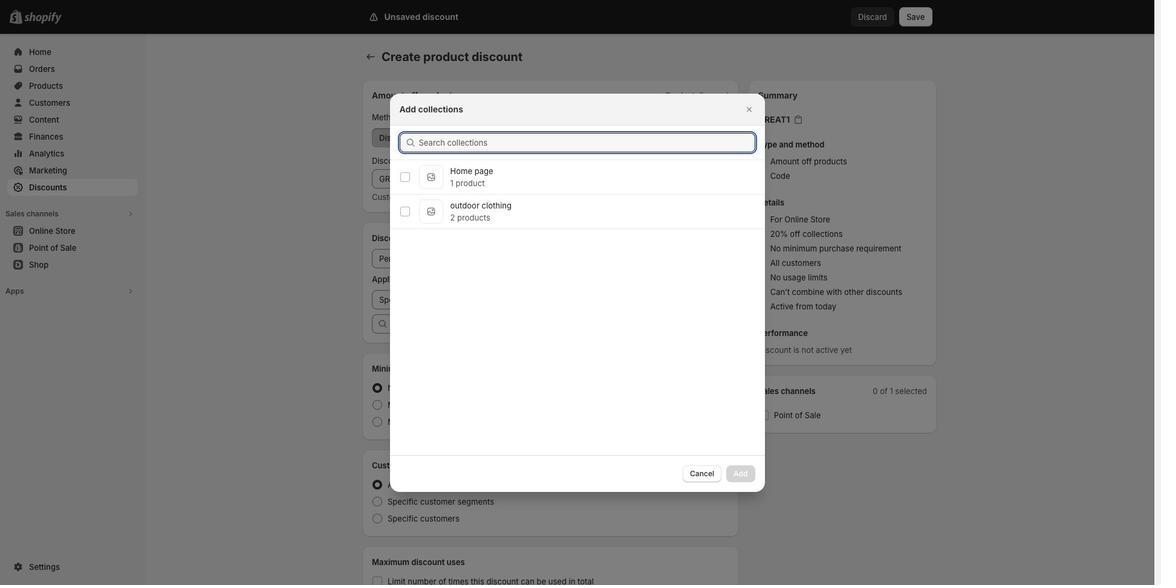 Task type: vqa. For each thing, say whether or not it's contained in the screenshot.
Search collections text field
yes



Task type: locate. For each thing, give the bounding box(es) containing it.
shopify image
[[24, 12, 62, 24]]

dialog
[[0, 93, 1155, 492]]



Task type: describe. For each thing, give the bounding box(es) containing it.
Search collections text field
[[419, 133, 755, 152]]



